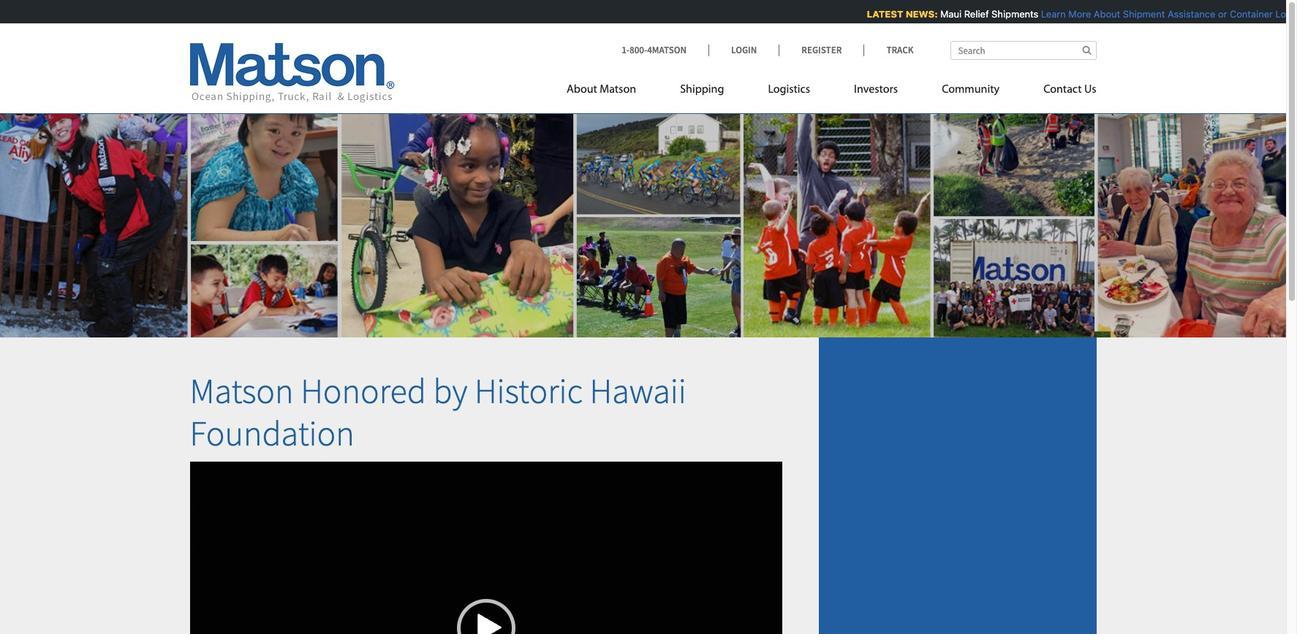 Task type: locate. For each thing, give the bounding box(es) containing it.
0 vertical spatial matson
[[600, 84, 636, 96]]

about inside top menu navigation
[[567, 84, 597, 96]]

1 vertical spatial about
[[567, 84, 597, 96]]

hawaii
[[590, 369, 687, 413]]

about
[[1092, 8, 1118, 20], [567, 84, 597, 96]]

matson inside matson honored by historic hawaii foundation
[[190, 369, 294, 413]]

investors link
[[832, 77, 920, 107]]

shipping
[[680, 84, 724, 96]]

register link
[[779, 44, 864, 56]]

learn more about shipment assistance or container loans link
[[1039, 8, 1298, 20]]

login
[[731, 44, 757, 56]]

by
[[433, 369, 468, 413]]

None search field
[[950, 41, 1097, 60]]

us
[[1085, 84, 1097, 96]]

relief
[[962, 8, 987, 20]]

0 horizontal spatial about
[[567, 84, 597, 96]]

matson foundation giving image
[[0, 91, 1287, 338]]

Search search field
[[950, 41, 1097, 60]]

matson inside top menu navigation
[[600, 84, 636, 96]]

matson
[[600, 84, 636, 96], [190, 369, 294, 413]]

search image
[[1083, 45, 1092, 55]]

foundation
[[190, 412, 355, 455]]

shipping link
[[658, 77, 746, 107]]

1-800-4matson
[[622, 44, 687, 56]]

section
[[801, 338, 1115, 635]]

about matson
[[567, 84, 636, 96]]

loans
[[1274, 8, 1298, 20]]

news:
[[904, 8, 936, 20]]

0 horizontal spatial matson
[[190, 369, 294, 413]]

shipment
[[1121, 8, 1163, 20]]

1 horizontal spatial matson
[[600, 84, 636, 96]]

assistance
[[1166, 8, 1214, 20]]

1 vertical spatial matson
[[190, 369, 294, 413]]

1-800-4matson link
[[622, 44, 709, 56]]

top menu navigation
[[567, 77, 1097, 107]]

contact us link
[[1022, 77, 1097, 107]]

1 horizontal spatial about
[[1092, 8, 1118, 20]]

learn
[[1039, 8, 1064, 20]]



Task type: describe. For each thing, give the bounding box(es) containing it.
logistics link
[[746, 77, 832, 107]]

community link
[[920, 77, 1022, 107]]

more
[[1067, 8, 1089, 20]]

shipments
[[990, 8, 1036, 20]]

community
[[942, 84, 1000, 96]]

latest news: maui relief shipments learn more about shipment assistance or container loans
[[865, 8, 1298, 20]]

or
[[1216, 8, 1225, 20]]

about matson link
[[567, 77, 658, 107]]

login link
[[709, 44, 779, 56]]

4matson
[[647, 44, 687, 56]]

investors
[[854, 84, 898, 96]]

historic
[[475, 369, 583, 413]]

logistics
[[768, 84, 810, 96]]

container
[[1228, 8, 1271, 20]]

800-
[[630, 44, 647, 56]]

1-
[[622, 44, 630, 56]]

blue matson logo with ocean, shipping, truck, rail and logistics written beneath it. image
[[190, 43, 395, 103]]

track link
[[864, 44, 914, 56]]

latest
[[865, 8, 901, 20]]

maui
[[938, 8, 960, 20]]

track
[[887, 44, 914, 56]]

register
[[802, 44, 842, 56]]

0 vertical spatial about
[[1092, 8, 1118, 20]]

matson honored by historic hawaii foundation
[[190, 369, 687, 455]]

contact us
[[1044, 84, 1097, 96]]

contact
[[1044, 84, 1082, 96]]

honored
[[301, 369, 426, 413]]

video player application
[[190, 462, 782, 635]]



Task type: vqa. For each thing, say whether or not it's contained in the screenshot.
the Assistance
yes



